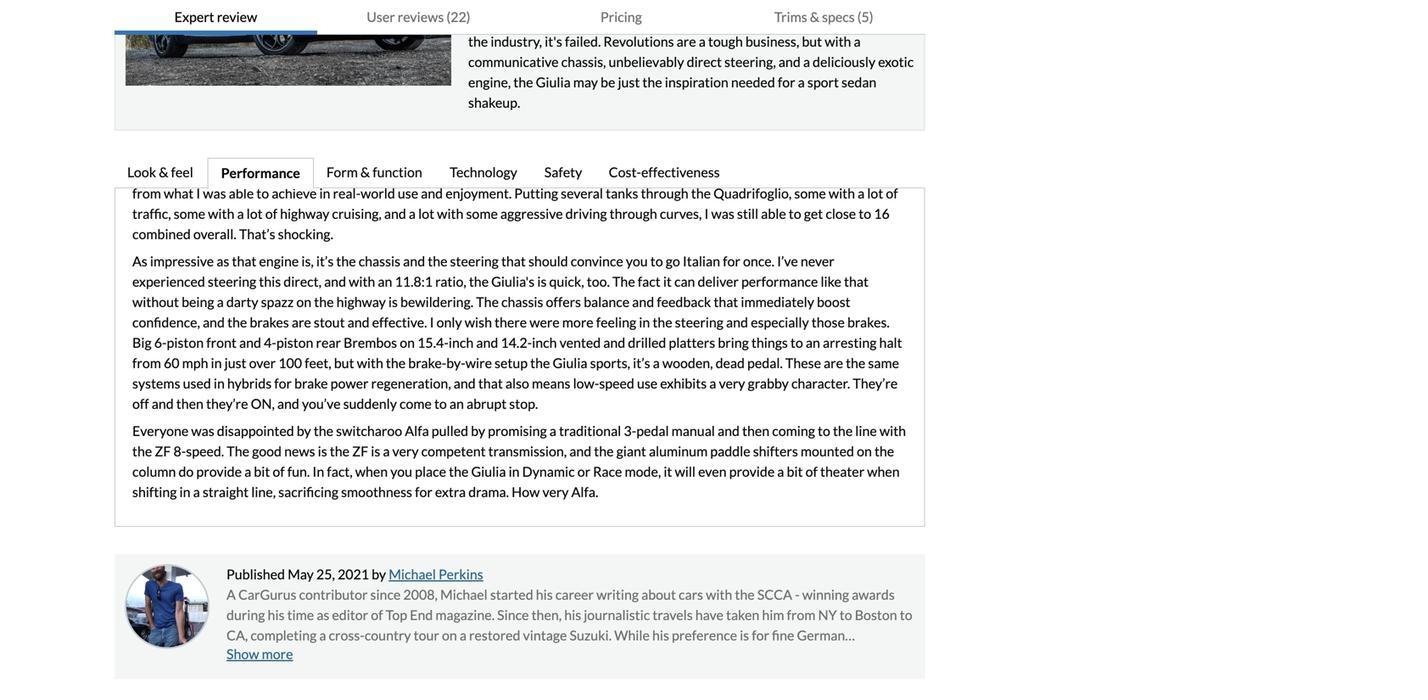 Task type: vqa. For each thing, say whether or not it's contained in the screenshot.
YOU in As impressive as that engine is, it's the chassis and the steering that should convince you to go Italian for once. I've never experienced steering this direct, and with an 11.8:1 ratio, the Giulia's is quick, too. The fact it can deliver performance like that without being a darty spazz on the highway is bewildering. The chassis offers balance and feedback that immediately boost confidence, and the brakes are stout and effective. I only wish there were more feeling in the steering and especially those brakes. Big 6-piston front and 4-piston rear Brembos on 15.4-inch and 14.2-inch vented and drilled platters bring things to an arresting halt from 60 mph in just over 100 feet, but with the brake-by-wire setup the Giulia sports, it's a wooden, dead pedal. These are the same systems used in hybrids for brake power regeneration, and that also means low-speed use exhibits a very grabby character. They're off and then they're ON, and you've suddenly come to an abrupt stop.
yes



Task type: locate. For each thing, give the bounding box(es) containing it.
60
[[164, 355, 179, 371]]

1 vertical spatial from
[[132, 355, 161, 371]]

with inside everyone was disappointed by the switcharoo alfa pulled by promising a traditional 3-pedal manual and then coming to the line with the zf 8-speed. the good news is the zf is a very competent transmission, and the giant aluminum paddle shifters mounted on the column do provide a bit of fun. in fact, when you place the giulia in dynamic or race mode, it will even provide a bit of theater when shifting in a straight line, sacrificing smoothness for extra drama. how very alfa.
[[880, 423, 906, 439]]

0 horizontal spatial i
[[196, 185, 200, 202]]

suzuki.
[[570, 627, 612, 644]]

by up the since
[[372, 566, 386, 583]]

cross-
[[329, 627, 365, 644]]

line
[[856, 423, 877, 439]]

specs
[[822, 8, 855, 25]]

confidence,
[[132, 314, 200, 331]]

and left 4-
[[239, 334, 261, 351]]

backseat
[[568, 668, 621, 684]]

was left still
[[711, 205, 735, 222]]

0 horizontal spatial highway
[[280, 205, 329, 222]]

estimated
[[577, 165, 636, 181]]

in down afford
[[532, 668, 543, 684]]

1 horizontal spatial power
[[426, 165, 464, 181]]

you
[[626, 253, 648, 269], [391, 463, 412, 480]]

being
[[182, 294, 214, 310]]

there
[[495, 314, 527, 331]]

when up smoothness
[[355, 463, 388, 480]]

1 horizontal spatial even
[[698, 463, 727, 480]]

wooden,
[[663, 355, 713, 371]]

the up means
[[530, 355, 550, 371]]

2 vertical spatial was
[[191, 423, 214, 439]]

0 horizontal spatial giulia
[[471, 463, 506, 480]]

isn't right feel in the left top of the page
[[206, 165, 231, 181]]

with inside a cargurus contributor since 2008, michael started his career writing about cars with the scca - winning awards during his time as editor of top end magazine. since then, his journalistic travels have taken him from ny to boston to ca, completing a cross-country tour on a restored vintage suzuki. while his preference is for fine german automobiles - and the extra leg room they so often afford - his first automobile memories center around impromptu mustang vs. corvette races down the local highway, in the backseat of his father's latest acquisition.
[[706, 586, 733, 603]]

0 horizontal spatial -
[[302, 648, 307, 664]]

2 when from the left
[[867, 463, 900, 480]]

safety tab
[[532, 158, 596, 189]]

as down the overall.
[[217, 253, 229, 269]]

2 vertical spatial i
[[430, 314, 434, 331]]

1 vertical spatial michael
[[440, 586, 488, 603]]

& left specs
[[810, 8, 820, 25]]

1 vertical spatial giulia
[[471, 463, 506, 480]]

2 piston from the left
[[276, 334, 313, 351]]

1 horizontal spatial giulia
[[553, 355, 588, 371]]

& inside 'form & function' tab
[[361, 164, 370, 180]]

while
[[614, 627, 650, 644]]

fine
[[772, 627, 795, 644]]

1 vertical spatial tab list
[[115, 158, 925, 189]]

0 horizontal spatial very
[[392, 443, 419, 460]]

gas mileage isn't even as bad as you'd expect with power like this. the epa's estimated 17 mpg city, 24 highway, 20 combined isn't far from what i was able to achieve in real-world use and enjoyment. putting several tanks through the quadrifoglio, some with a lot of traffic, some with a lot of highway cruising, and a lot with some aggressive driving through curves, i was still able to get close to 16 combined overall. that's shocking.
[[132, 165, 908, 242]]

giulia down vented
[[553, 355, 588, 371]]

1 vertical spatial you
[[391, 463, 412, 480]]

lot down the function
[[418, 205, 435, 222]]

over
[[249, 355, 276, 371]]

extra down place
[[435, 484, 466, 500]]

0 horizontal spatial &
[[159, 164, 168, 180]]

on
[[296, 294, 312, 310], [400, 334, 415, 351], [857, 443, 872, 460], [442, 627, 457, 644]]

never
[[801, 253, 835, 269]]

1 horizontal spatial i
[[430, 314, 434, 331]]

1 horizontal spatial michael
[[440, 586, 488, 603]]

for down place
[[415, 484, 433, 500]]

and up corvette
[[310, 648, 332, 664]]

0 horizontal spatial when
[[355, 463, 388, 480]]

and down systems
[[152, 395, 174, 412]]

you up fact
[[626, 253, 648, 269]]

michael for started
[[440, 586, 488, 603]]

him
[[762, 607, 784, 623]]

0 horizontal spatial it's
[[316, 253, 334, 269]]

with down brembos
[[357, 355, 383, 371]]

& left feel in the left top of the page
[[159, 164, 168, 180]]

tab list containing look & feel
[[115, 158, 925, 189]]

in left just
[[211, 355, 222, 371]]

2 horizontal spatial &
[[810, 8, 820, 25]]

1 horizontal spatial are
[[824, 355, 843, 371]]

that down that's
[[232, 253, 257, 269]]

through down tanks
[[610, 205, 657, 222]]

theater
[[820, 463, 865, 480]]

able
[[229, 185, 254, 202], [761, 205, 786, 222]]

provide
[[196, 463, 242, 480], [729, 463, 775, 480]]

cargurus
[[238, 586, 296, 603]]

1 vertical spatial extra
[[357, 648, 387, 664]]

on inside everyone was disappointed by the switcharoo alfa pulled by promising a traditional 3-pedal manual and then coming to the line with the zf 8-speed. the good news is the zf is a very competent transmission, and the giant aluminum paddle shifters mounted on the column do provide a bit of fun. in fact, when you place the giulia in dynamic or race mode, it will even provide a bit of theater when shifting in a straight line, sacrificing smoothness for extra drama. how very alfa.
[[857, 443, 872, 460]]

0 horizontal spatial use
[[398, 185, 418, 202]]

for up center
[[752, 627, 770, 644]]

in inside 'gas mileage isn't even as bad as you'd expect with power like this. the epa's estimated 17 mpg city, 24 highway, 20 combined isn't far from what i was able to achieve in real-world use and enjoyment. putting several tanks through the quadrifoglio, some with a lot of traffic, some with a lot of highway cruising, and a lot with some aggressive driving through curves, i was still able to get close to 16 combined overall. that's shocking.'
[[319, 185, 330, 202]]

it inside everyone was disappointed by the switcharoo alfa pulled by promising a traditional 3-pedal manual and then coming to the line with the zf 8-speed. the good news is the zf is a very competent transmission, and the giant aluminum paddle shifters mounted on the column do provide a bit of fun. in fact, when you place the giulia in dynamic or race mode, it will even provide a bit of theater when shifting in a straight line, sacrificing smoothness for extra drama. how very alfa.
[[664, 463, 672, 480]]

promising
[[488, 423, 547, 439]]

able down performance
[[229, 185, 254, 202]]

1 vertical spatial i
[[705, 205, 709, 222]]

to inside everyone was disappointed by the switcharoo alfa pulled by promising a traditional 3-pedal manual and then coming to the line with the zf 8-speed. the good news is the zf is a very competent transmission, and the giant aluminum paddle shifters mounted on the column do provide a bit of fun. in fact, when you place the giulia in dynamic or race mode, it will even provide a bit of theater when shifting in a straight line, sacrificing smoothness for extra drama. how very alfa.
[[818, 423, 831, 439]]

on inside a cargurus contributor since 2008, michael started his career writing about cars with the scca - winning awards during his time as editor of top end magazine. since then, his journalistic travels have taken him from ny to boston to ca, completing a cross-country tour on a restored vintage suzuki. while his preference is for fine german automobiles - and the extra leg room they so often afford - his first automobile memories center around impromptu mustang vs. corvette races down the local highway, in the backseat of his father's latest acquisition.
[[442, 627, 457, 644]]

rear
[[316, 334, 341, 351]]

1 horizontal spatial bit
[[787, 463, 803, 480]]

0 horizontal spatial then
[[176, 395, 204, 412]]

2 vertical spatial steering
[[675, 314, 724, 331]]

0 vertical spatial use
[[398, 185, 418, 202]]

tab panel
[[115, 163, 925, 527]]

0 vertical spatial more
[[562, 314, 594, 331]]

as right time
[[317, 607, 329, 623]]

with down the "enjoyment."
[[437, 205, 464, 222]]

michael for perkins
[[389, 566, 436, 583]]

the down city,
[[691, 185, 711, 202]]

2017 alfa romeo giulia test drive review summaryimage image
[[126, 0, 451, 86]]

provide up straight
[[196, 463, 242, 480]]

0 vertical spatial are
[[292, 314, 311, 331]]

0 horizontal spatial by
[[297, 423, 311, 439]]

pricing tab
[[520, 0, 723, 35]]

0 vertical spatial giulia
[[553, 355, 588, 371]]

cost-effectiveness tab
[[596, 158, 735, 189]]

100
[[278, 355, 302, 371]]

1 vertical spatial through
[[610, 205, 657, 222]]

0 horizontal spatial extra
[[357, 648, 387, 664]]

- right the scca
[[795, 586, 800, 603]]

0 vertical spatial very
[[719, 375, 745, 392]]

bring
[[718, 334, 749, 351]]

michael perkins automotive journalist image
[[125, 564, 210, 649]]

1 vertical spatial are
[[824, 355, 843, 371]]

switcharoo
[[336, 423, 402, 439]]

with right expect
[[396, 165, 423, 181]]

speed.
[[186, 443, 224, 460]]

from down big
[[132, 355, 161, 371]]

0 vertical spatial tab list
[[115, 0, 925, 35]]

as inside as impressive as that engine is, it's the chassis and the steering that should convince you to go italian for once. i've never experienced steering this direct, and with an 11.8:1 ratio, the giulia's is quick, too. the fact it can deliver performance like that without being a darty spazz on the highway is bewildering. the chassis offers balance and feedback that immediately boost confidence, and the brakes are stout and effective. i only wish there were more feeling in the steering and especially those brakes. big 6-piston front and 4-piston rear brembos on 15.4-inch and 14.2-inch vented and drilled platters bring things to an arresting halt from 60 mph in just over 100 feet, but with the brake-by-wire setup the giulia sports, it's a wooden, dead pedal. these are the same systems used in hybrids for brake power regeneration, and that also means low-speed use exhibits a very grabby character. they're off and then they're on, and you've suddenly come to an abrupt stop.
[[217, 253, 229, 269]]

extra inside a cargurus contributor since 2008, michael started his career writing about cars with the scca - winning awards during his time as editor of top end magazine. since then, his journalistic travels have taken him from ny to boston to ca, completing a cross-country tour on a restored vintage suzuki. while his preference is for fine german automobiles - and the extra leg room they so often afford - his first automobile memories center around impromptu mustang vs. corvette races down the local highway, in the backseat of his father's latest acquisition.
[[357, 648, 387, 664]]

through down mpg on the top left
[[641, 185, 689, 202]]

an left 11.8:1
[[378, 273, 392, 290]]

good
[[252, 443, 282, 460]]

form & function tab
[[314, 158, 437, 189]]

extra inside everyone was disappointed by the switcharoo alfa pulled by promising a traditional 3-pedal manual and then coming to the line with the zf 8-speed. the good news is the zf is a very competent transmission, and the giant aluminum paddle shifters mounted on the column do provide a bit of fun. in fact, when you place the giulia in dynamic or race mode, it will even provide a bit of theater when shifting in a straight line, sacrificing smoothness for extra drama. how very alfa.
[[435, 484, 466, 500]]

arresting
[[823, 334, 877, 351]]

1 tab list from the top
[[115, 0, 925, 35]]

0 horizontal spatial like
[[466, 165, 487, 181]]

so
[[474, 648, 487, 664]]

room
[[410, 648, 442, 664]]

more down completing on the left
[[262, 646, 293, 662]]

1 horizontal spatial you
[[626, 253, 648, 269]]

it's
[[316, 253, 334, 269], [633, 355, 650, 371]]

michael up magazine.
[[440, 586, 488, 603]]

only
[[437, 314, 462, 331]]

power down but
[[331, 375, 369, 392]]

0 vertical spatial highway
[[280, 205, 329, 222]]

1 piston from the left
[[167, 334, 204, 351]]

is
[[537, 273, 547, 290], [389, 294, 398, 310], [318, 443, 327, 460], [371, 443, 380, 460], [740, 627, 749, 644]]

career
[[556, 586, 594, 603]]

even
[[233, 165, 262, 181], [698, 463, 727, 480]]

races
[[356, 668, 387, 684]]

brake
[[294, 375, 328, 392]]

on down direct,
[[296, 294, 312, 310]]

look
[[127, 164, 156, 180]]

you left place
[[391, 463, 412, 480]]

0 horizontal spatial highway,
[[478, 668, 530, 684]]

0 vertical spatial i
[[196, 185, 200, 202]]

more up vented
[[562, 314, 594, 331]]

even down paddle on the bottom of page
[[698, 463, 727, 480]]

8-
[[173, 443, 186, 460]]

1 vertical spatial chassis
[[502, 294, 543, 310]]

like
[[466, 165, 487, 181], [821, 273, 842, 290]]

1 horizontal spatial use
[[637, 375, 658, 392]]

very down alfa
[[392, 443, 419, 460]]

feeling
[[596, 314, 637, 331]]

i right curves,
[[705, 205, 709, 222]]

0 horizontal spatial piston
[[167, 334, 204, 351]]

2 horizontal spatial i
[[705, 205, 709, 222]]

1 horizontal spatial chassis
[[502, 294, 543, 310]]

exhibits
[[660, 375, 707, 392]]

provide down paddle on the bottom of page
[[729, 463, 775, 480]]

some down what
[[174, 205, 205, 222]]

1 horizontal spatial inch
[[532, 334, 557, 351]]

0 vertical spatial like
[[466, 165, 487, 181]]

1 horizontal spatial it's
[[633, 355, 650, 371]]

then inside as impressive as that engine is, it's the chassis and the steering that should convince you to go italian for once. i've never experienced steering this direct, and with an 11.8:1 ratio, the giulia's is quick, too. the fact it can deliver performance like that without being a darty spazz on the highway is bewildering. the chassis offers balance and feedback that immediately boost confidence, and the brakes are stout and effective. i only wish there were more feeling in the steering and especially those brakes. big 6-piston front and 4-piston rear brembos on 15.4-inch and 14.2-inch vented and drilled platters bring things to an arresting halt from 60 mph in just over 100 feet, but with the brake-by-wire setup the giulia sports, it's a wooden, dead pedal. these are the same systems used in hybrids for brake power regeneration, and that also means low-speed use exhibits a very grabby character. they're off and then they're on, and you've suddenly come to an abrupt stop.
[[176, 395, 204, 412]]

the up wish
[[476, 294, 499, 310]]

0 horizontal spatial inch
[[449, 334, 474, 351]]

for inside everyone was disappointed by the switcharoo alfa pulled by promising a traditional 3-pedal manual and then coming to the line with the zf 8-speed. the good news is the zf is a very competent transmission, and the giant aluminum paddle shifters mounted on the column do provide a bit of fun. in fact, when you place the giulia in dynamic or race mode, it will even provide a bit of theater when shifting in a straight line, sacrificing smoothness for extra drama. how very alfa.
[[415, 484, 433, 500]]

aggressive
[[501, 205, 563, 222]]

1 horizontal spatial lot
[[418, 205, 435, 222]]

of up that's
[[265, 205, 277, 222]]

- down completing on the left
[[302, 648, 307, 664]]

24
[[712, 165, 728, 181]]

gas
[[132, 165, 155, 181]]

1 bit from the left
[[254, 463, 270, 480]]

2 tab list from the top
[[115, 158, 925, 189]]

it's down the drilled
[[633, 355, 650, 371]]

giulia up drama.
[[471, 463, 506, 480]]

user reviews (22)
[[367, 8, 471, 25]]

1 vertical spatial use
[[637, 375, 658, 392]]

steering
[[450, 253, 499, 269], [208, 273, 256, 290], [675, 314, 724, 331]]

coming
[[772, 423, 815, 439]]

0 vertical spatial even
[[233, 165, 262, 181]]

when right theater
[[867, 463, 900, 480]]

taken
[[726, 607, 760, 623]]

1 vertical spatial like
[[821, 273, 842, 290]]

chassis down the giulia's
[[502, 294, 543, 310]]

an up pulled
[[450, 395, 464, 412]]

but
[[334, 355, 354, 371]]

often
[[490, 648, 522, 664]]

the down disappointed
[[227, 443, 249, 460]]

mileage
[[158, 165, 204, 181]]

and down world
[[384, 205, 406, 222]]

michael inside a cargurus contributor since 2008, michael started his career writing about cars with the scca - winning awards during his time as editor of top end magazine. since then, his journalistic travels have taken him from ny to boston to ca, completing a cross-country tour on a restored vintage suzuki. while his preference is for fine german automobiles - and the extra leg room they so often afford - his first automobile memories center around impromptu mustang vs. corvette races down the local highway, in the backseat of his father's latest acquisition.
[[440, 586, 488, 603]]

0 vertical spatial you
[[626, 253, 648, 269]]

and up paddle on the bottom of page
[[718, 423, 740, 439]]

then down used
[[176, 395, 204, 412]]

0 horizontal spatial able
[[229, 185, 254, 202]]

0 vertical spatial then
[[176, 395, 204, 412]]

lot up that's
[[247, 205, 263, 222]]

0 horizontal spatial isn't
[[206, 165, 231, 181]]

i right what
[[196, 185, 200, 202]]

highway inside 'gas mileage isn't even as bad as you'd expect with power like this. the epa's estimated 17 mpg city, 24 highway, 20 combined isn't far from what i was able to achieve in real-world use and enjoyment. putting several tanks through the quadrifoglio, some with a lot of traffic, some with a lot of highway cruising, and a lot with some aggressive driving through curves, i was still able to get close to 16 combined overall. that's shocking.'
[[280, 205, 329, 222]]

trims & specs (5)
[[775, 8, 874, 25]]

the down afford
[[546, 668, 566, 684]]

and inside a cargurus contributor since 2008, michael started his career writing about cars with the scca - winning awards during his time as editor of top end magazine. since then, his journalistic travels have taken him from ny to boston to ca, completing a cross-country tour on a restored vintage suzuki. while his preference is for fine german automobiles - and the extra leg room they so often afford - his first automobile memories center around impromptu mustang vs. corvette races down the local highway, in the backseat of his father's latest acquisition.
[[310, 648, 332, 664]]

since
[[497, 607, 529, 623]]

isn't left "far"
[[864, 165, 888, 181]]

it left can
[[663, 273, 672, 290]]

lot
[[867, 185, 884, 202], [247, 205, 263, 222], [418, 205, 435, 222]]

1 horizontal spatial an
[[450, 395, 464, 412]]

1 vertical spatial highway,
[[478, 668, 530, 684]]

michael
[[389, 566, 436, 583], [440, 586, 488, 603]]

1 horizontal spatial then
[[742, 423, 770, 439]]

4-
[[264, 334, 276, 351]]

technology tab
[[437, 158, 532, 189]]

1 horizontal spatial piston
[[276, 334, 313, 351]]

driving
[[566, 205, 607, 222]]

1 inch from the left
[[449, 334, 474, 351]]

& inside look & feel tab
[[159, 164, 168, 180]]

0 horizontal spatial provide
[[196, 463, 242, 480]]

are left stout
[[292, 314, 311, 331]]

vintage
[[523, 627, 567, 644]]

impromptu
[[835, 648, 902, 664]]

the up stout
[[314, 294, 334, 310]]

piston up "100" at bottom
[[276, 334, 313, 351]]

able right still
[[761, 205, 786, 222]]

straight
[[203, 484, 249, 500]]

the up the drilled
[[653, 314, 673, 331]]

1 vertical spatial even
[[698, 463, 727, 480]]

combined
[[803, 165, 861, 181], [132, 226, 191, 242]]

in inside a cargurus contributor since 2008, michael started his career writing about cars with the scca - winning awards during his time as editor of top end magazine. since then, his journalistic travels have taken him from ny to boston to ca, completing a cross-country tour on a restored vintage suzuki. while his preference is for fine german automobiles - and the extra leg room they so often afford - his first automobile memories center around impromptu mustang vs. corvette races down the local highway, in the backseat of his father's latest acquisition.
[[532, 668, 543, 684]]

cruising,
[[332, 205, 382, 222]]

automobiles
[[227, 648, 300, 664]]

0 vertical spatial it
[[663, 273, 672, 290]]

chassis up 11.8:1
[[359, 253, 401, 269]]

0 horizontal spatial michael
[[389, 566, 436, 583]]

2 provide from the left
[[729, 463, 775, 480]]

1 horizontal spatial like
[[821, 273, 842, 290]]

published
[[227, 566, 285, 583]]

enjoyment.
[[446, 185, 512, 202]]

to
[[257, 185, 269, 202], [789, 205, 802, 222], [859, 205, 872, 222], [651, 253, 663, 269], [791, 334, 803, 351], [434, 395, 447, 412], [818, 423, 831, 439], [840, 607, 852, 623], [900, 607, 913, 623]]

come
[[400, 395, 432, 412]]

suddenly
[[343, 395, 397, 412]]

1 vertical spatial combined
[[132, 226, 191, 242]]

are up character.
[[824, 355, 843, 371]]

lot up 16
[[867, 185, 884, 202]]

his left first
[[571, 648, 588, 664]]

0 horizontal spatial lot
[[247, 205, 263, 222]]

overall.
[[193, 226, 237, 242]]

use inside as impressive as that engine is, it's the chassis and the steering that should convince you to go italian for once. i've never experienced steering this direct, and with an 11.8:1 ratio, the giulia's is quick, too. the fact it can deliver performance like that without being a darty spazz on the highway is bewildering. the chassis offers balance and feedback that immediately boost confidence, and the brakes are stout and effective. i only wish there were more feeling in the steering and especially those brakes. big 6-piston front and 4-piston rear brembos on 15.4-inch and 14.2-inch vented and drilled platters bring things to an arresting halt from 60 mph in just over 100 feet, but with the brake-by-wire setup the giulia sports, it's a wooden, dead pedal. these are the same systems used in hybrids for brake power regeneration, and that also means low-speed use exhibits a very grabby character. they're off and then they're on, and you've suddenly come to an abrupt stop.
[[637, 375, 658, 392]]

isn't
[[206, 165, 231, 181], [864, 165, 888, 181]]

some down the "enjoyment."
[[466, 205, 498, 222]]

perkins
[[439, 566, 483, 583]]

1 horizontal spatial highway
[[336, 294, 386, 310]]

0 horizontal spatial bit
[[254, 463, 270, 480]]

the up ratio,
[[428, 253, 448, 269]]

bit down shifters
[[787, 463, 803, 480]]

down
[[390, 668, 423, 684]]

german
[[797, 627, 845, 644]]

means
[[532, 375, 571, 392]]

brembos
[[344, 334, 397, 351]]

1 vertical spatial then
[[742, 423, 770, 439]]

1 horizontal spatial &
[[361, 164, 370, 180]]

the inside everyone was disappointed by the switcharoo alfa pulled by promising a traditional 3-pedal manual and then coming to the line with the zf 8-speed. the good news is the zf is a very competent transmission, and the giant aluminum paddle shifters mounted on the column do provide a bit of fun. in fact, when you place the giulia in dynamic or race mode, it will even provide a bit of theater when shifting in a straight line, sacrificing smoothness for extra drama. how very alfa.
[[227, 443, 249, 460]]

the up 'fact,'
[[330, 443, 350, 460]]

inch down were
[[532, 334, 557, 351]]

0 horizontal spatial steering
[[208, 273, 256, 290]]

1 when from the left
[[355, 463, 388, 480]]

pricing
[[601, 8, 642, 25]]

the inside 'gas mileage isn't even as bad as you'd expect with power like this. the epa's estimated 17 mpg city, 24 highway, 20 combined isn't far from what i was able to achieve in real-world use and enjoyment. putting several tanks through the quadrifoglio, some with a lot of traffic, some with a lot of highway cruising, and a lot with some aggressive driving through curves, i was still able to get close to 16 combined overall. that's shocking.'
[[517, 165, 540, 181]]

sacrificing
[[278, 484, 339, 500]]

tab list
[[115, 0, 925, 35], [115, 158, 925, 189]]

1 horizontal spatial isn't
[[864, 165, 888, 181]]

as inside a cargurus contributor since 2008, michael started his career writing about cars with the scca - winning awards during his time as editor of top end magazine. since then, his journalistic travels have taken him from ny to boston to ca, completing a cross-country tour on a restored vintage suzuki. while his preference is for fine german automobiles - and the extra leg room they so often afford - his first automobile memories center around impromptu mustang vs. corvette races down the local highway, in the backseat of his father's latest acquisition.
[[317, 607, 329, 623]]

0 horizontal spatial zf
[[155, 443, 171, 460]]

with up have
[[706, 586, 733, 603]]

1 vertical spatial able
[[761, 205, 786, 222]]

0 vertical spatial michael
[[389, 566, 436, 583]]

transmission,
[[488, 443, 567, 460]]

0 horizontal spatial you
[[391, 463, 412, 480]]

use inside 'gas mileage isn't even as bad as you'd expect with power like this. the epa's estimated 17 mpg city, 24 highway, 20 combined isn't far from what i was able to achieve in real-world use and enjoyment. putting several tanks through the quadrifoglio, some with a lot of traffic, some with a lot of highway cruising, and a lot with some aggressive driving through curves, i was still able to get close to 16 combined overall. that's shocking.'
[[398, 185, 418, 202]]

& inside trims & specs (5) tab
[[810, 8, 820, 25]]

his up automobile
[[652, 627, 669, 644]]

use
[[398, 185, 418, 202], [637, 375, 658, 392]]

2 vertical spatial an
[[450, 395, 464, 412]]

bit up line,
[[254, 463, 270, 480]]

then inside everyone was disappointed by the switcharoo alfa pulled by promising a traditional 3-pedal manual and then coming to the line with the zf 8-speed. the good news is the zf is a very competent transmission, and the giant aluminum paddle shifters mounted on the column do provide a bit of fun. in fact, when you place the giulia in dynamic or race mode, it will even provide a bit of theater when shifting in a straight line, sacrificing smoothness for extra drama. how very alfa.
[[742, 423, 770, 439]]

like inside as impressive as that engine is, it's the chassis and the steering that should convince you to go italian for once. i've never experienced steering this direct, and with an 11.8:1 ratio, the giulia's is quick, too. the fact it can deliver performance like that without being a darty spazz on the highway is bewildering. the chassis offers balance and feedback that immediately boost confidence, and the brakes are stout and effective. i only wish there were more feeling in the steering and especially those brakes. big 6-piston front and 4-piston rear brembos on 15.4-inch and 14.2-inch vented and drilled platters bring things to an arresting halt from 60 mph in just over 100 feet, but with the brake-by-wire setup the giulia sports, it's a wooden, dead pedal. these are the same systems used in hybrids for brake power regeneration, and that also means low-speed use exhibits a very grabby character. they're off and then they're on, and you've suddenly come to an abrupt stop.
[[821, 273, 842, 290]]

0 vertical spatial power
[[426, 165, 464, 181]]

an up these
[[806, 334, 820, 351]]

power
[[426, 165, 464, 181], [331, 375, 369, 392]]

2008,
[[403, 586, 438, 603]]

his up then,
[[536, 586, 553, 603]]

1 horizontal spatial zf
[[352, 443, 368, 460]]

some up get
[[795, 185, 826, 202]]

like inside 'gas mileage isn't even as bad as you'd expect with power like this. the epa's estimated 17 mpg city, 24 highway, 20 combined isn't far from what i was able to achieve in real-world use and enjoyment. putting several tanks through the quadrifoglio, some with a lot of traffic, some with a lot of highway cruising, and a lot with some aggressive driving through curves, i was still able to get close to 16 combined overall. that's shocking.'
[[466, 165, 487, 181]]

& for form
[[361, 164, 370, 180]]

1 horizontal spatial when
[[867, 463, 900, 480]]

first
[[590, 648, 615, 664]]

1 horizontal spatial more
[[562, 314, 594, 331]]



Task type: describe. For each thing, give the bounding box(es) containing it.
journalistic
[[584, 607, 650, 623]]

to left go
[[651, 253, 663, 269]]

putting
[[514, 185, 558, 202]]

editor
[[332, 607, 368, 623]]

that down 'deliver'
[[714, 294, 738, 310]]

a
[[227, 586, 236, 603]]

and right direct,
[[324, 273, 346, 290]]

16
[[874, 205, 890, 222]]

mounted
[[801, 443, 854, 460]]

news
[[284, 443, 315, 460]]

traffic,
[[132, 205, 171, 222]]

2 bit from the left
[[787, 463, 803, 480]]

function
[[373, 164, 422, 180]]

dynamic
[[522, 463, 575, 480]]

direct,
[[284, 273, 322, 290]]

awards
[[852, 586, 895, 603]]

just
[[225, 355, 247, 371]]

as left bad
[[264, 165, 277, 181]]

power inside as impressive as that engine is, it's the chassis and the steering that should convince you to go italian for once. i've never experienced steering this direct, and with an 11.8:1 ratio, the giulia's is quick, too. the fact it can deliver performance like that without being a darty spazz on the highway is bewildering. the chassis offers balance and feedback that immediately boost confidence, and the brakes are stout and effective. i only wish there were more feeling in the steering and especially those brakes. big 6-piston front and 4-piston rear brembos on 15.4-inch and 14.2-inch vented and drilled platters bring things to an arresting halt from 60 mph in just over 100 feet, but with the brake-by-wire setup the giulia sports, it's a wooden, dead pedal. these are the same systems used in hybrids for brake power regeneration, and that also means low-speed use exhibits a very grabby character. they're off and then they're on, and you've suddenly come to an abrupt stop.
[[331, 375, 369, 392]]

the down the line
[[875, 443, 895, 460]]

2 inch from the left
[[532, 334, 557, 351]]

you inside as impressive as that engine is, it's the chassis and the steering that should convince you to go italian for once. i've never experienced steering this direct, and with an 11.8:1 ratio, the giulia's is quick, too. the fact it can deliver performance like that without being a darty spazz on the highway is bewildering. the chassis offers balance and feedback that immediately boost confidence, and the brakes are stout and effective. i only wish there were more feeling in the steering and especially those brakes. big 6-piston front and 4-piston rear brembos on 15.4-inch and 14.2-inch vented and drilled platters bring things to an arresting halt from 60 mph in just over 100 feet, but with the brake-by-wire setup the giulia sports, it's a wooden, dead pedal. these are the same systems used in hybrids for brake power regeneration, and that also means low-speed use exhibits a very grabby character. they're off and then they're on, and you've suddenly come to an abrupt stop.
[[626, 253, 648, 269]]

dead
[[716, 355, 745, 371]]

2 vertical spatial very
[[543, 484, 569, 500]]

with up the overall.
[[208, 205, 234, 222]]

& for look
[[159, 164, 168, 180]]

go
[[666, 253, 680, 269]]

0 vertical spatial an
[[378, 273, 392, 290]]

and up brembos
[[348, 314, 370, 331]]

mpg
[[657, 165, 683, 181]]

1 isn't from the left
[[206, 165, 231, 181]]

1 vertical spatial very
[[392, 443, 419, 460]]

get
[[804, 205, 823, 222]]

vented
[[560, 334, 601, 351]]

the left the line
[[833, 423, 853, 439]]

0 vertical spatial it's
[[316, 253, 334, 269]]

is up in
[[318, 443, 327, 460]]

column
[[132, 463, 176, 480]]

of left fun.
[[273, 463, 285, 480]]

for down "100" at bottom
[[274, 375, 292, 392]]

the down the darty
[[227, 314, 247, 331]]

and down the function
[[421, 185, 443, 202]]

have
[[696, 607, 724, 623]]

for inside a cargurus contributor since 2008, michael started his career writing about cars with the scca - winning awards during his time as editor of top end magazine. since then, his journalistic travels have taken him from ny to boston to ca, completing a cross-country tour on a restored vintage suzuki. while his preference is for fine german automobiles - and the extra leg room they so often afford - his first automobile memories center around impromptu mustang vs. corvette races down the local highway, in the backseat of his father's latest acquisition.
[[752, 627, 770, 644]]

they
[[445, 648, 471, 664]]

and up bring
[[726, 314, 748, 331]]

his down career
[[564, 607, 581, 623]]

to down performance
[[257, 185, 269, 202]]

used
[[183, 375, 211, 392]]

0 horizontal spatial combined
[[132, 226, 191, 242]]

still
[[737, 205, 759, 222]]

was inside everyone was disappointed by the switcharoo alfa pulled by promising a traditional 3-pedal manual and then coming to the line with the zf 8-speed. the good news is the zf is a very competent transmission, and the giant aluminum paddle shifters mounted on the column do provide a bit of fun. in fact, when you place the giulia in dynamic or race mode, it will even provide a bit of theater when shifting in a straight line, sacrificing smoothness for extra drama. how very alfa.
[[191, 423, 214, 439]]

even inside everyone was disappointed by the switcharoo alfa pulled by promising a traditional 3-pedal manual and then coming to the line with the zf 8-speed. the good news is the zf is a very competent transmission, and the giant aluminum paddle shifters mounted on the column do provide a bit of fun. in fact, when you place the giulia in dynamic or race mode, it will even provide a bit of theater when shifting in a straight line, sacrificing smoothness for extra drama. how very alfa.
[[698, 463, 727, 480]]

and down fact
[[632, 294, 654, 310]]

character.
[[792, 375, 850, 392]]

that up the giulia's
[[501, 253, 526, 269]]

1 horizontal spatial -
[[564, 648, 568, 664]]

1 vertical spatial steering
[[208, 273, 256, 290]]

the left fact
[[613, 273, 635, 290]]

and up 11.8:1
[[403, 253, 425, 269]]

giant
[[617, 443, 646, 460]]

in up how
[[509, 463, 520, 480]]

things
[[752, 334, 788, 351]]

trims & specs (5) tab
[[723, 0, 925, 35]]

fact
[[638, 273, 661, 290]]

of down mounted
[[806, 463, 818, 480]]

1 zf from the left
[[155, 443, 171, 460]]

during
[[227, 607, 265, 623]]

you'd
[[320, 165, 352, 181]]

latest
[[706, 668, 740, 684]]

to left get
[[789, 205, 802, 222]]

and up or
[[570, 443, 592, 460]]

that up boost
[[844, 273, 869, 290]]

2 horizontal spatial some
[[795, 185, 826, 202]]

i inside as impressive as that engine is, it's the chassis and the steering that should convince you to go italian for once. i've never experienced steering this direct, and with an 11.8:1 ratio, the giulia's is quick, too. the fact it can deliver performance like that without being a darty spazz on the highway is bewildering. the chassis offers balance and feedback that immediately boost confidence, and the brakes are stout and effective. i only wish there were more feeling in the steering and especially those brakes. big 6-piston front and 4-piston rear brembos on 15.4-inch and 14.2-inch vented and drilled platters bring things to an arresting halt from 60 mph in just over 100 feet, but with the brake-by-wire setup the giulia sports, it's a wooden, dead pedal. these are the same systems used in hybrids for brake power regeneration, and that also means low-speed use exhibits a very grabby character. they're off and then they're on, and you've suddenly come to an abrupt stop.
[[430, 314, 434, 331]]

with left 11.8:1
[[349, 273, 375, 290]]

the up column
[[132, 443, 152, 460]]

0 horizontal spatial chassis
[[359, 253, 401, 269]]

very inside as impressive as that engine is, it's the chassis and the steering that should convince you to go italian for once. i've never experienced steering this direct, and with an 11.8:1 ratio, the giulia's is quick, too. the fact it can deliver performance like that without being a darty spazz on the highway is bewildering. the chassis offers balance and feedback that immediately boost confidence, and the brakes are stout and effective. i only wish there were more feeling in the steering and especially those brakes. big 6-piston front and 4-piston rear brembos on 15.4-inch and 14.2-inch vented and drilled platters bring things to an arresting halt from 60 mph in just over 100 feet, but with the brake-by-wire setup the giulia sports, it's a wooden, dead pedal. these are the same systems used in hybrids for brake power regeneration, and that also means low-speed use exhibits a very grabby character. they're off and then they're on, and you've suddenly come to an abrupt stop.
[[719, 375, 745, 392]]

brakes
[[250, 314, 289, 331]]

setup
[[495, 355, 528, 371]]

the inside 'gas mileage isn't even as bad as you'd expect with power like this. the epa's estimated 17 mpg city, 24 highway, 20 combined isn't far from what i was able to achieve in real-world use and enjoyment. putting several tanks through the quadrifoglio, some with a lot of traffic, some with a lot of highway cruising, and a lot with some aggressive driving through curves, i was still able to get close to 16 combined overall. that's shocking.'
[[691, 185, 711, 202]]

show more button
[[227, 646, 293, 662]]

alfa
[[405, 423, 429, 439]]

manual
[[672, 423, 715, 439]]

halt
[[880, 334, 903, 351]]

expect
[[354, 165, 394, 181]]

of left top
[[371, 607, 383, 623]]

25,
[[316, 566, 335, 583]]

0 horizontal spatial some
[[174, 205, 205, 222]]

in down do
[[180, 484, 191, 500]]

and down by-
[[454, 375, 476, 392]]

memories
[[687, 648, 746, 664]]

is inside a cargurus contributor since 2008, michael started his career writing about cars with the scca - winning awards during his time as editor of top end magazine. since then, his journalistic travels have taken him from ny to boston to ca, completing a cross-country tour on a restored vintage suzuki. while his preference is for fine german automobiles - and the extra leg room they so often afford - his first automobile memories center around impromptu mustang vs. corvette races down the local highway, in the backseat of his father's latest acquisition.
[[740, 627, 749, 644]]

city,
[[686, 165, 709, 181]]

for up 'deliver'
[[723, 253, 741, 269]]

once.
[[743, 253, 775, 269]]

quadrifoglio,
[[714, 185, 792, 202]]

the down competent
[[449, 463, 469, 480]]

2 horizontal spatial steering
[[675, 314, 724, 331]]

the up "taken" on the bottom right
[[735, 586, 755, 603]]

by-
[[447, 355, 466, 371]]

to right 'boston' on the bottom right of page
[[900, 607, 913, 623]]

paddle
[[710, 443, 751, 460]]

1 vertical spatial more
[[262, 646, 293, 662]]

front
[[206, 334, 237, 351]]

the down you've
[[314, 423, 334, 439]]

trims
[[775, 8, 808, 25]]

leg
[[390, 648, 408, 664]]

user reviews (22) tab
[[317, 0, 520, 35]]

and up front at the left of the page
[[203, 314, 225, 331]]

aluminum
[[649, 443, 708, 460]]

0 vertical spatial able
[[229, 185, 254, 202]]

power inside 'gas mileage isn't even as bad as you'd expect with power like this. the epa's estimated 17 mpg city, 24 highway, 20 combined isn't far from what i was able to achieve in real-world use and enjoyment. putting several tanks through the quadrifoglio, some with a lot of traffic, some with a lot of highway cruising, and a lot with some aggressive driving through curves, i was still able to get close to 16 combined overall. that's shocking.'
[[426, 165, 464, 181]]

the up race
[[594, 443, 614, 460]]

bad
[[280, 165, 302, 181]]

1 horizontal spatial by
[[372, 566, 386, 583]]

that up abrupt
[[478, 375, 503, 392]]

is up the effective.
[[389, 294, 398, 310]]

is down should
[[537, 273, 547, 290]]

of down "far"
[[886, 185, 898, 202]]

country
[[365, 627, 411, 644]]

pedal
[[637, 423, 669, 439]]

close
[[826, 205, 856, 222]]

with up 'close'
[[829, 185, 855, 202]]

show more
[[227, 646, 293, 662]]

in up the drilled
[[639, 314, 650, 331]]

expert review
[[174, 8, 257, 25]]

0 vertical spatial was
[[203, 185, 226, 202]]

highway, inside a cargurus contributor since 2008, michael started his career writing about cars with the scca - winning awards during his time as editor of top end magazine. since then, his journalistic travels have taken him from ny to boston to ca, completing a cross-country tour on a restored vintage suzuki. while his preference is for fine german automobiles - and the extra leg room they so often afford - his first automobile memories center around impromptu mustang vs. corvette races down the local highway, in the backseat of his father's latest acquisition.
[[478, 668, 530, 684]]

too.
[[587, 273, 610, 290]]

to up these
[[791, 334, 803, 351]]

giulia inside as impressive as that engine is, it's the chassis and the steering that should convince you to go italian for once. i've never experienced steering this direct, and with an 11.8:1 ratio, the giulia's is quick, too. the fact it can deliver performance like that without being a darty spazz on the highway is bewildering. the chassis offers balance and feedback that immediately boost confidence, and the brakes are stout and effective. i only wish there were more feeling in the steering and especially those brakes. big 6-piston front and 4-piston rear brembos on 15.4-inch and 14.2-inch vented and drilled platters bring things to an arresting halt from 60 mph in just over 100 feet, but with the brake-by-wire setup the giulia sports, it's a wooden, dead pedal. these are the same systems used in hybrids for brake power regeneration, and that also means low-speed use exhibits a very grabby character. they're off and then they're on, and you've suddenly come to an abrupt stop.
[[553, 355, 588, 371]]

performance
[[221, 165, 300, 181]]

his up completing on the left
[[268, 607, 285, 623]]

from inside 'gas mileage isn't even as bad as you'd expect with power like this. the epa's estimated 17 mpg city, 24 highway, 20 combined isn't far from what i was able to achieve in real-world use and enjoyment. putting several tanks through the quadrifoglio, some with a lot of traffic, some with a lot of highway cruising, and a lot with some aggressive driving through curves, i was still able to get close to 16 combined overall. that's shocking.'
[[132, 185, 161, 202]]

is down "switcharoo"
[[371, 443, 380, 460]]

engine
[[259, 253, 299, 269]]

& for trims
[[810, 8, 820, 25]]

shifting
[[132, 484, 177, 500]]

expert review tab
[[115, 0, 317, 35]]

in
[[313, 463, 324, 480]]

form & function
[[327, 164, 422, 180]]

of down automobile
[[624, 668, 636, 684]]

show
[[227, 646, 259, 662]]

(22)
[[447, 8, 471, 25]]

1 provide from the left
[[196, 463, 242, 480]]

from inside a cargurus contributor since 2008, michael started his career writing about cars with the scca - winning awards during his time as editor of top end magazine. since then, his journalistic travels have taken him from ny to boston to ca, completing a cross-country tour on a restored vintage suzuki. while his preference is for fine german automobiles - and the extra leg room they so often afford - his first automobile memories center around impromptu mustang vs. corvette races down the local highway, in the backseat of his father's latest acquisition.
[[787, 607, 816, 623]]

the down arresting
[[846, 355, 866, 371]]

the right ratio,
[[469, 273, 489, 290]]

writing
[[597, 586, 639, 603]]

giulia inside everyone was disappointed by the switcharoo alfa pulled by promising a traditional 3-pedal manual and then coming to the line with the zf 8-speed. the good news is the zf is a very competent transmission, and the giant aluminum paddle shifters mounted on the column do provide a bit of fun. in fact, when you place the giulia in dynamic or race mode, it will even provide a bit of theater when shifting in a straight line, sacrificing smoothness for extra drama. how very alfa.
[[471, 463, 506, 480]]

mph
[[182, 355, 208, 371]]

and right on, on the bottom left
[[277, 395, 299, 412]]

the up regeneration,
[[386, 355, 406, 371]]

2 horizontal spatial by
[[471, 423, 485, 439]]

1 horizontal spatial some
[[466, 205, 498, 222]]

0 vertical spatial combined
[[803, 165, 861, 181]]

to right come
[[434, 395, 447, 412]]

tab panel containing gas mileage isn't even as bad as you'd expect with power like this. the epa's estimated 17 mpg city, 24 highway, 20 combined isn't far from what i was able to achieve in real-world use and enjoyment. putting several tanks through the quadrifoglio, some with a lot of traffic, some with a lot of highway cruising, and a lot with some aggressive driving through curves, i was still able to get close to 16 combined overall. that's shocking.
[[115, 163, 925, 527]]

tab list containing expert review
[[115, 0, 925, 35]]

and down the feeling
[[604, 334, 626, 351]]

1 vertical spatial was
[[711, 205, 735, 222]]

more inside as impressive as that engine is, it's the chassis and the steering that should convince you to go italian for once. i've never experienced steering this direct, and with an 11.8:1 ratio, the giulia's is quick, too. the fact it can deliver performance like that without being a darty spazz on the highway is bewildering. the chassis offers balance and feedback that immediately boost confidence, and the brakes are stout and effective. i only wish there were more feeling in the steering and especially those brakes. big 6-piston front and 4-piston rear brembos on 15.4-inch and 14.2-inch vented and drilled platters bring things to an arresting halt from 60 mph in just over 100 feet, but with the brake-by-wire setup the giulia sports, it's a wooden, dead pedal. these are the same systems used in hybrids for brake power regeneration, and that also means low-speed use exhibits a very grabby character. they're off and then they're on, and you've suddenly come to an abrupt stop.
[[562, 314, 594, 331]]

even inside 'gas mileage isn't even as bad as you'd expect with power like this. the epa's estimated 17 mpg city, 24 highway, 20 combined isn't far from what i was able to achieve in real-world use and enjoyment. putting several tanks through the quadrifoglio, some with a lot of traffic, some with a lot of highway cruising, and a lot with some aggressive driving through curves, i was still able to get close to 16 combined overall. that's shocking.'
[[233, 165, 262, 181]]

from inside as impressive as that engine is, it's the chassis and the steering that should convince you to go italian for once. i've never experienced steering this direct, and with an 11.8:1 ratio, the giulia's is quick, too. the fact it can deliver performance like that without being a darty spazz on the highway is bewildering. the chassis offers balance and feedback that immediately boost confidence, and the brakes are stout and effective. i only wish there were more feeling in the steering and especially those brakes. big 6-piston front and 4-piston rear brembos on 15.4-inch and 14.2-inch vented and drilled platters bring things to an arresting halt from 60 mph in just over 100 feet, but with the brake-by-wire setup the giulia sports, it's a wooden, dead pedal. these are the same systems used in hybrids for brake power regeneration, and that also means low-speed use exhibits a very grabby character. they're off and then they're on, and you've suddenly come to an abrupt stop.
[[132, 355, 161, 371]]

tour
[[414, 627, 439, 644]]

line,
[[251, 484, 276, 500]]

contributor
[[299, 586, 368, 603]]

0 horizontal spatial are
[[292, 314, 311, 331]]

highway, inside 'gas mileage isn't even as bad as you'd expect with power like this. the epa's estimated 17 mpg city, 24 highway, 20 combined isn't far from what i was able to achieve in real-world use and enjoyment. putting several tanks through the quadrifoglio, some with a lot of traffic, some with a lot of highway cruising, and a lot with some aggressive driving through curves, i was still able to get close to 16 combined overall. that's shocking.'
[[730, 165, 782, 181]]

as right bad
[[305, 165, 317, 181]]

2 horizontal spatial lot
[[867, 185, 884, 202]]

look & feel tab
[[115, 158, 208, 189]]

epa's
[[542, 165, 574, 181]]

drama.
[[469, 484, 509, 500]]

11.8:1
[[395, 273, 433, 290]]

2 horizontal spatial an
[[806, 334, 820, 351]]

and up wire
[[476, 334, 498, 351]]

to left 16
[[859, 205, 872, 222]]

feedback
[[657, 294, 711, 310]]

this.
[[490, 165, 514, 181]]

low-
[[573, 375, 599, 392]]

you inside everyone was disappointed by the switcharoo alfa pulled by promising a traditional 3-pedal manual and then coming to the line with the zf 8-speed. the good news is the zf is a very competent transmission, and the giant aluminum paddle shifters mounted on the column do provide a bit of fun. in fact, when you place the giulia in dynamic or race mode, it will even provide a bit of theater when shifting in a straight line, sacrificing smoothness for extra drama. how very alfa.
[[391, 463, 412, 480]]

regeneration,
[[371, 375, 451, 392]]

6-
[[154, 334, 167, 351]]

review
[[217, 8, 257, 25]]

the right the is,
[[336, 253, 356, 269]]

the down the cross-
[[334, 648, 354, 664]]

2 horizontal spatial -
[[795, 586, 800, 603]]

the down room
[[426, 668, 445, 684]]

center
[[749, 648, 787, 664]]

without
[[132, 294, 179, 310]]

highway inside as impressive as that engine is, it's the chassis and the steering that should convince you to go italian for once. i've never experienced steering this direct, and with an 11.8:1 ratio, the giulia's is quick, too. the fact it can deliver performance like that without being a darty spazz on the highway is bewildering. the chassis offers balance and feedback that immediately boost confidence, and the brakes are stout and effective. i only wish there were more feeling in the steering and especially those brakes. big 6-piston front and 4-piston rear brembos on 15.4-inch and 14.2-inch vented and drilled platters bring things to an arresting halt from 60 mph in just over 100 feet, but with the brake-by-wire setup the giulia sports, it's a wooden, dead pedal. these are the same systems used in hybrids for brake power regeneration, and that also means low-speed use exhibits a very grabby character. they're off and then they're on, and you've suddenly come to an abrupt stop.
[[336, 294, 386, 310]]

1 horizontal spatial steering
[[450, 253, 499, 269]]

performance tab
[[208, 158, 314, 189]]

especially
[[751, 314, 809, 331]]

will
[[675, 463, 696, 480]]

fact,
[[327, 463, 353, 480]]

to right ny
[[840, 607, 852, 623]]

it inside as impressive as that engine is, it's the chassis and the steering that should convince you to go italian for once. i've never experienced steering this direct, and with an 11.8:1 ratio, the giulia's is quick, too. the fact it can deliver performance like that without being a darty spazz on the highway is bewildering. the chassis offers balance and feedback that immediately boost confidence, and the brakes are stout and effective. i only wish there were more feeling in the steering and especially those brakes. big 6-piston front and 4-piston rear brembos on 15.4-inch and 14.2-inch vented and drilled platters bring things to an arresting halt from 60 mph in just over 100 feet, but with the brake-by-wire setup the giulia sports, it's a wooden, dead pedal. these are the same systems used in hybrids for brake power regeneration, and that also means low-speed use exhibits a very grabby character. they're off and then they're on, and you've suddenly come to an abrupt stop.
[[663, 273, 672, 290]]

his down automobile
[[639, 668, 656, 684]]

abrupt
[[467, 395, 507, 412]]

1 vertical spatial it's
[[633, 355, 650, 371]]

can
[[675, 273, 695, 290]]

on down the effective.
[[400, 334, 415, 351]]

drilled
[[628, 334, 666, 351]]

2 isn't from the left
[[864, 165, 888, 181]]

2 zf from the left
[[352, 443, 368, 460]]

0 vertical spatial through
[[641, 185, 689, 202]]

immediately
[[741, 294, 815, 310]]

scca
[[757, 586, 793, 603]]

in up they're
[[214, 375, 225, 392]]



